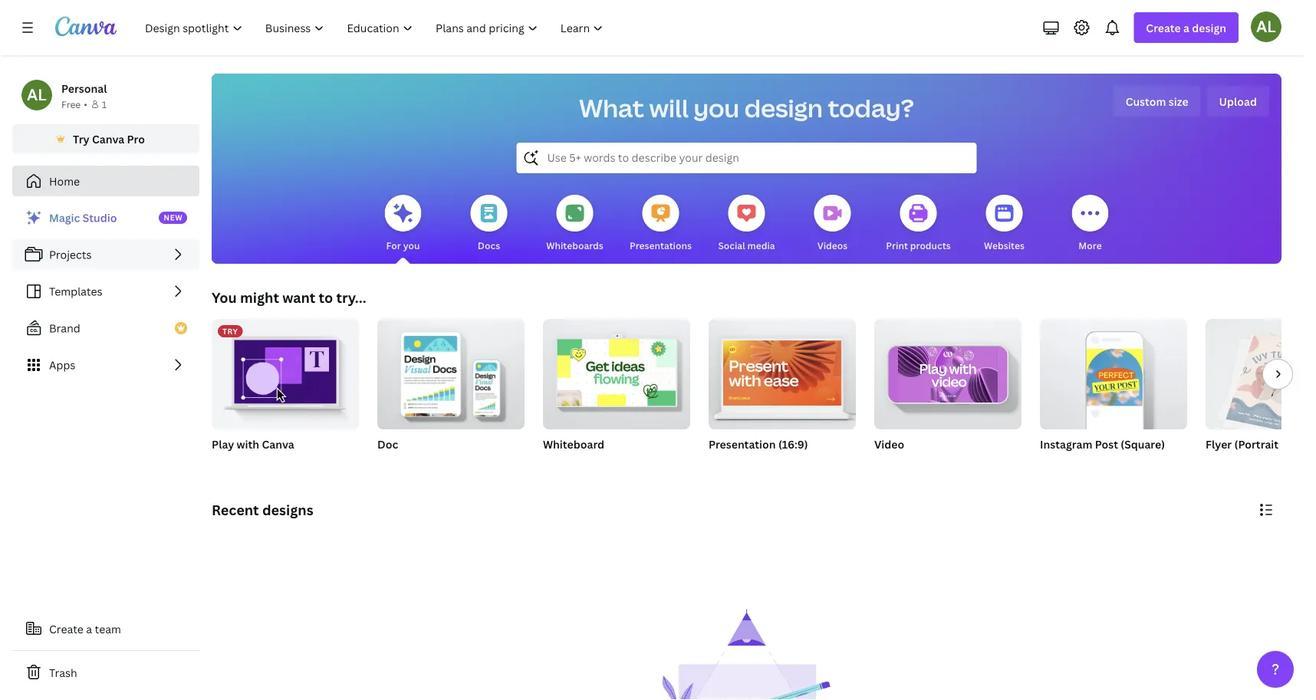 Task type: describe. For each thing, give the bounding box(es) containing it.
presentation (16:9) group
[[709, 313, 856, 471]]

social media button
[[718, 184, 775, 264]]

pro
[[127, 132, 145, 146]]

try canva pro
[[73, 132, 145, 146]]

presentations button
[[630, 184, 692, 264]]

videos button
[[814, 184, 851, 264]]

× for 8.5
[[1299, 437, 1305, 451]]

presentation (16:9) 1920 × 1080 px
[[709, 437, 808, 469]]

designs
[[262, 500, 313, 519]]

templates
[[49, 284, 102, 299]]

try...
[[336, 288, 366, 307]]

play with canva group
[[212, 319, 359, 452]]

create a design button
[[1134, 12, 1239, 43]]

upload
[[1219, 94, 1257, 109]]

group for flyer (portrait 8.5 × 
[[1206, 319, 1306, 434]]

flyer
[[1206, 437, 1232, 451]]

al button
[[1251, 11, 1282, 42]]

try for try canva pro
[[73, 132, 89, 146]]

flyer (portrait 8.5 × 
[[1206, 437, 1306, 451]]

× for 1920
[[733, 457, 737, 469]]

create a team button
[[12, 614, 199, 644]]

(16:9)
[[778, 437, 808, 451]]

flyer (portrait 8.5 × 11 in) group
[[1206, 319, 1306, 471]]

apple lee image
[[1251, 11, 1282, 42]]

websites
[[984, 239, 1025, 252]]

templates link
[[12, 276, 199, 307]]

canva inside play with canva group
[[262, 437, 294, 451]]

more
[[1079, 239, 1102, 252]]

print products
[[886, 239, 951, 252]]

social media
[[718, 239, 775, 252]]

group for presentation (16:9)
[[709, 313, 856, 429]]

custom size button
[[1113, 86, 1201, 117]]

try for try
[[222, 326, 238, 336]]

create for create a design
[[1146, 20, 1181, 35]]

print products button
[[886, 184, 951, 264]]

a for team
[[86, 622, 92, 636]]

apple lee image for apple lee element on the left of page
[[21, 80, 52, 110]]

instagram post (square) group
[[1040, 313, 1187, 471]]

might
[[240, 288, 279, 307]]

docs
[[478, 239, 500, 252]]

video group
[[874, 313, 1022, 471]]

(portrait
[[1234, 437, 1279, 451]]

create for create a team
[[49, 622, 83, 636]]

whiteboard group
[[543, 313, 690, 471]]

apple lee element
[[21, 80, 52, 110]]

projects
[[49, 247, 92, 262]]

(square)
[[1121, 437, 1165, 451]]

apps
[[49, 358, 75, 372]]

free
[[61, 98, 81, 110]]

custom size
[[1126, 94, 1188, 109]]

brand
[[49, 321, 80, 336]]

1920
[[709, 457, 731, 469]]

apps link
[[12, 350, 199, 380]]

size
[[1169, 94, 1188, 109]]

trash
[[49, 665, 77, 680]]

to
[[319, 288, 333, 307]]

list containing magic studio
[[12, 202, 199, 380]]

group for doc
[[377, 313, 525, 429]]

print
[[886, 239, 908, 252]]

team
[[95, 622, 121, 636]]

a for design
[[1183, 20, 1189, 35]]

play with canva
[[212, 437, 294, 451]]



Task type: locate. For each thing, give the bounding box(es) containing it.
apple lee image
[[1251, 11, 1282, 42], [21, 80, 52, 110]]

upload button
[[1207, 86, 1269, 117]]

personal
[[61, 81, 107, 95]]

1 vertical spatial create
[[49, 622, 83, 636]]

a up size
[[1183, 20, 1189, 35]]

canva right "with"
[[262, 437, 294, 451]]

play
[[212, 437, 234, 451]]

for you
[[386, 239, 420, 252]]

with
[[237, 437, 259, 451]]

create a design
[[1146, 20, 1226, 35]]

recent designs
[[212, 500, 313, 519]]

post
[[1095, 437, 1118, 451]]

Search search field
[[547, 143, 946, 173]]

1 vertical spatial ×
[[733, 457, 737, 469]]

0 horizontal spatial apple lee image
[[21, 80, 52, 110]]

0 vertical spatial apple lee image
[[1251, 11, 1282, 42]]

1080
[[740, 457, 763, 469]]

try down you
[[222, 326, 238, 336]]

whiteboards
[[546, 239, 603, 252]]

px
[[765, 457, 775, 469]]

0 horizontal spatial you
[[403, 239, 420, 252]]

videos
[[817, 239, 848, 252]]

a inside button
[[86, 622, 92, 636]]

want
[[282, 288, 315, 307]]

list
[[12, 202, 199, 380]]

create
[[1146, 20, 1181, 35], [49, 622, 83, 636]]

0 vertical spatial create
[[1146, 20, 1181, 35]]

whiteboard
[[543, 437, 604, 451]]

× inside presentation (16:9) 1920 × 1080 px
[[733, 457, 737, 469]]

canva inside try canva pro "button"
[[92, 132, 124, 146]]

will
[[649, 91, 689, 125]]

0 vertical spatial design
[[1192, 20, 1226, 35]]

0 vertical spatial canva
[[92, 132, 124, 146]]

None search field
[[517, 143, 977, 173]]

0 horizontal spatial design
[[744, 91, 823, 125]]

magic studio
[[49, 211, 117, 225]]

create up custom size dropdown button
[[1146, 20, 1181, 35]]

try inside play with canva group
[[222, 326, 238, 336]]

try inside "button"
[[73, 132, 89, 146]]

×
[[1299, 437, 1305, 451], [733, 457, 737, 469]]

0 horizontal spatial a
[[86, 622, 92, 636]]

you inside for you button
[[403, 239, 420, 252]]

trash link
[[12, 657, 199, 688]]

new
[[164, 212, 183, 223]]

create a team
[[49, 622, 121, 636]]

social
[[718, 239, 745, 252]]

1 horizontal spatial a
[[1183, 20, 1189, 35]]

8.5
[[1281, 437, 1297, 451]]

create inside button
[[49, 622, 83, 636]]

a left team
[[86, 622, 92, 636]]

for
[[386, 239, 401, 252]]

presentations
[[630, 239, 692, 252]]

1 vertical spatial canva
[[262, 437, 294, 451]]

create left team
[[49, 622, 83, 636]]

home
[[49, 174, 80, 188]]

recent
[[212, 500, 259, 519]]

today?
[[828, 91, 914, 125]]

group
[[377, 313, 525, 429], [543, 313, 690, 429], [709, 313, 856, 429], [874, 313, 1022, 429], [1040, 313, 1187, 429], [1206, 319, 1306, 434]]

try canva pro button
[[12, 124, 199, 153]]

design left al popup button on the top right of the page
[[1192, 20, 1226, 35]]

1 vertical spatial apple lee image
[[21, 80, 52, 110]]

video
[[874, 437, 904, 451]]

1 vertical spatial design
[[744, 91, 823, 125]]

instagram
[[1040, 437, 1092, 451]]

you
[[212, 288, 237, 307]]

home link
[[12, 166, 199, 196]]

design inside dropdown button
[[1192, 20, 1226, 35]]

•
[[84, 98, 87, 110]]

1 horizontal spatial create
[[1146, 20, 1181, 35]]

you right for
[[403, 239, 420, 252]]

you
[[694, 91, 739, 125], [403, 239, 420, 252]]

doc
[[377, 437, 398, 451]]

1 horizontal spatial try
[[222, 326, 238, 336]]

products
[[910, 239, 951, 252]]

1 horizontal spatial canva
[[262, 437, 294, 451]]

websites button
[[984, 184, 1025, 264]]

× right 8.5
[[1299, 437, 1305, 451]]

design
[[1192, 20, 1226, 35], [744, 91, 823, 125]]

a inside dropdown button
[[1183, 20, 1189, 35]]

1 vertical spatial a
[[86, 622, 92, 636]]

media
[[747, 239, 775, 252]]

× inside group
[[1299, 437, 1305, 451]]

docs button
[[471, 184, 507, 264]]

top level navigation element
[[135, 12, 616, 43]]

group for video
[[874, 313, 1022, 429]]

1 horizontal spatial ×
[[1299, 437, 1305, 451]]

doc group
[[377, 313, 525, 471]]

design up the search search box
[[744, 91, 823, 125]]

0 vertical spatial you
[[694, 91, 739, 125]]

you right will
[[694, 91, 739, 125]]

you might want to try...
[[212, 288, 366, 307]]

1 horizontal spatial apple lee image
[[1251, 11, 1282, 42]]

for you button
[[385, 184, 421, 264]]

presentation
[[709, 437, 776, 451]]

0 horizontal spatial ×
[[733, 457, 737, 469]]

studio
[[83, 211, 117, 225]]

what will you design today?
[[579, 91, 914, 125]]

canva left pro
[[92, 132, 124, 146]]

apple lee image for al popup button on the top right of the page
[[1251, 11, 1282, 42]]

projects link
[[12, 239, 199, 270]]

0 vertical spatial try
[[73, 132, 89, 146]]

× right 1920
[[733, 457, 737, 469]]

0 vertical spatial a
[[1183, 20, 1189, 35]]

1
[[102, 98, 107, 110]]

free •
[[61, 98, 87, 110]]

try down • in the left of the page
[[73, 132, 89, 146]]

a
[[1183, 20, 1189, 35], [86, 622, 92, 636]]

whiteboards button
[[546, 184, 603, 264]]

1 horizontal spatial you
[[694, 91, 739, 125]]

0 vertical spatial ×
[[1299, 437, 1305, 451]]

more button
[[1072, 184, 1109, 264]]

canva
[[92, 132, 124, 146], [262, 437, 294, 451]]

magic
[[49, 211, 80, 225]]

0 horizontal spatial canva
[[92, 132, 124, 146]]

brand link
[[12, 313, 199, 344]]

what
[[579, 91, 644, 125]]

group for instagram post (square)
[[1040, 313, 1187, 429]]

custom
[[1126, 94, 1166, 109]]

instagram post (square)
[[1040, 437, 1165, 451]]

0 horizontal spatial create
[[49, 622, 83, 636]]

1 vertical spatial you
[[403, 239, 420, 252]]

1 vertical spatial try
[[222, 326, 238, 336]]

1 horizontal spatial design
[[1192, 20, 1226, 35]]

try
[[73, 132, 89, 146], [222, 326, 238, 336]]

create inside dropdown button
[[1146, 20, 1181, 35]]

0 horizontal spatial try
[[73, 132, 89, 146]]



Task type: vqa. For each thing, say whether or not it's contained in the screenshot.
topmost Start
no



